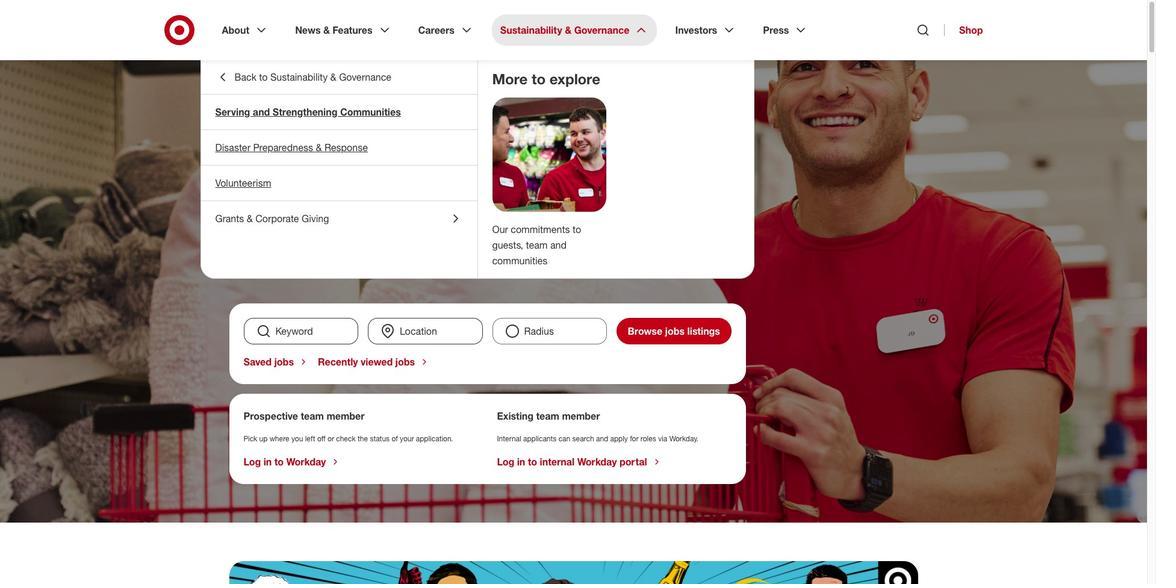 Task type: locate. For each thing, give the bounding box(es) containing it.
2 member from the left
[[562, 410, 600, 422]]

prospective
[[244, 410, 298, 422]]

0 vertical spatial you
[[229, 172, 312, 231]]

sustainability inside button
[[270, 71, 328, 83]]

to
[[532, 70, 546, 88], [259, 71, 268, 83], [573, 223, 581, 235], [275, 456, 284, 468], [528, 456, 537, 468]]

& for governance
[[565, 24, 572, 36]]

team up applicants
[[537, 410, 560, 422]]

off
[[317, 434, 326, 443]]

0 horizontal spatial workday
[[287, 456, 326, 468]]

jobs left listings
[[665, 325, 685, 337]]

& for features
[[323, 24, 330, 36]]

back to sustainability & governance button
[[201, 60, 477, 94]]

job search group
[[239, 318, 737, 345]]

0 horizontal spatial in
[[264, 456, 272, 468]]

in down internal at the bottom
[[517, 456, 526, 468]]

1 member from the left
[[327, 410, 365, 422]]

careers
[[418, 24, 455, 36], [229, 99, 284, 117]]

1 vertical spatial governance
[[339, 71, 392, 83]]

and down commitments
[[551, 239, 567, 251]]

2 horizontal spatial jobs
[[665, 325, 685, 337]]

investors
[[676, 24, 718, 36]]

1 horizontal spatial careers
[[418, 24, 455, 36]]

existing team member
[[497, 410, 600, 422]]

& for corporate
[[247, 213, 253, 225]]

to right commitments
[[573, 223, 581, 235]]

jobs right "saved"
[[274, 356, 294, 368]]

to for guests,
[[573, 223, 581, 235]]

0 horizontal spatial member
[[327, 410, 365, 422]]

0 vertical spatial careers
[[418, 24, 455, 36]]

can
[[559, 434, 571, 443]]

governance
[[575, 24, 630, 36], [339, 71, 392, 83]]

log down internal at the bottom
[[497, 456, 515, 468]]

about
[[222, 24, 250, 36]]

careers inside site navigation element
[[418, 24, 455, 36]]

saved
[[244, 356, 272, 368]]

you
[[229, 172, 312, 231], [292, 434, 303, 443]]

1 vertical spatial sustainability
[[270, 71, 328, 83]]

in down up on the left bottom
[[264, 456, 272, 468]]

internal applicants can search and apply for roles via workday.
[[497, 434, 699, 443]]

& up explore
[[565, 24, 572, 36]]

& right grants
[[247, 213, 253, 225]]

workday down internal applicants can search and apply for roles via workday.
[[578, 456, 617, 468]]

1 horizontal spatial workday
[[578, 456, 617, 468]]

& up serving and strengthening communities link
[[331, 71, 337, 83]]

1 log from the left
[[244, 456, 261, 468]]

you for up
[[292, 434, 303, 443]]

internal
[[540, 456, 575, 468]]

0 vertical spatial sustainability
[[501, 24, 563, 36]]

disaster
[[215, 142, 251, 154]]

news & features
[[295, 24, 373, 36]]

grants
[[215, 213, 244, 225]]

member for prospective team member
[[327, 410, 365, 422]]

love.
[[325, 172, 429, 231]]

team
[[526, 239, 548, 251], [301, 410, 324, 422], [537, 410, 560, 422]]

two target team members smiling in the grocery department image
[[493, 98, 606, 212]]

careers for careers
[[418, 24, 455, 36]]

log in to workday
[[244, 456, 326, 468]]

browse jobs listings button
[[617, 318, 732, 345]]

& right news
[[323, 24, 330, 36]]

to for internal
[[528, 456, 537, 468]]

Browse jobs listings search field
[[239, 318, 737, 345]]

work
[[229, 119, 347, 178]]

0 horizontal spatial governance
[[339, 71, 392, 83]]

to down where
[[275, 456, 284, 468]]

1 in from the left
[[264, 456, 272, 468]]

jobs inside browse jobs listings button
[[665, 325, 685, 337]]

0 horizontal spatial and
[[253, 106, 270, 118]]

and
[[253, 106, 270, 118], [551, 239, 567, 251], [596, 434, 609, 443]]

to for workday
[[275, 456, 284, 468]]

team down commitments
[[526, 239, 548, 251]]

member up 'check'
[[327, 410, 365, 422]]

governance up communities at left
[[339, 71, 392, 83]]

log in to internal workday portal link
[[497, 456, 662, 468]]

recently viewed jobs
[[318, 356, 415, 368]]

1 vertical spatial you
[[292, 434, 303, 443]]

sustainability & governance link
[[492, 14, 658, 46]]

and inside the our commitments to guests, team and communities
[[551, 239, 567, 251]]

workday.
[[670, 434, 699, 443]]

careers work somewhere you love.
[[229, 99, 628, 231]]

jobs
[[665, 325, 685, 337], [274, 356, 294, 368], [396, 356, 415, 368]]

about link
[[214, 14, 277, 46]]

0 horizontal spatial log
[[244, 456, 261, 468]]

2 in from the left
[[517, 456, 526, 468]]

sustainability up strengthening
[[270, 71, 328, 83]]

2 log from the left
[[497, 456, 515, 468]]

pick
[[244, 434, 257, 443]]

jobs for saved
[[274, 356, 294, 368]]

log down the pick
[[244, 456, 261, 468]]

sustainability up more to explore on the top of page
[[501, 24, 563, 36]]

& inside 'link'
[[247, 213, 253, 225]]

0 horizontal spatial sustainability
[[270, 71, 328, 83]]

explore
[[550, 70, 601, 88]]

1 vertical spatial careers
[[229, 99, 284, 117]]

and right the serving
[[253, 106, 270, 118]]

log
[[244, 456, 261, 468], [497, 456, 515, 468]]

member
[[327, 410, 365, 422], [562, 410, 600, 422]]

workday down left
[[287, 456, 326, 468]]

1 horizontal spatial in
[[517, 456, 526, 468]]

1 vertical spatial and
[[551, 239, 567, 251]]

our
[[493, 223, 508, 235]]

1 horizontal spatial member
[[562, 410, 600, 422]]

to down applicants
[[528, 456, 537, 468]]

serving and strengthening communities
[[215, 106, 401, 118]]

careers link
[[410, 14, 482, 46]]

0 vertical spatial governance
[[575, 24, 630, 36]]

None text field
[[244, 318, 358, 345], [368, 318, 483, 345], [244, 318, 358, 345], [368, 318, 483, 345]]

team up left
[[301, 410, 324, 422]]

2 vertical spatial and
[[596, 434, 609, 443]]

workday
[[287, 456, 326, 468], [578, 456, 617, 468]]

grants & corporate giving link
[[201, 201, 477, 236]]

our commitments to guests, team and communities link
[[493, 223, 581, 267]]

team for existing team member
[[537, 410, 560, 422]]

disaster preparedness & response
[[215, 142, 368, 154]]

careers inside careers work somewhere you love.
[[229, 99, 284, 117]]

giving
[[302, 213, 329, 225]]

to right back
[[259, 71, 268, 83]]

and left apply
[[596, 434, 609, 443]]

& left response
[[316, 142, 322, 154]]

apply
[[611, 434, 628, 443]]

0 vertical spatial and
[[253, 106, 270, 118]]

1 horizontal spatial log
[[497, 456, 515, 468]]

0 horizontal spatial jobs
[[274, 356, 294, 368]]

jobs right viewed
[[396, 356, 415, 368]]

0 horizontal spatial careers
[[229, 99, 284, 117]]

back to sustainability & governance
[[235, 71, 392, 83]]

&
[[323, 24, 330, 36], [565, 24, 572, 36], [331, 71, 337, 83], [316, 142, 322, 154], [247, 213, 253, 225]]

application.
[[416, 434, 453, 443]]

governance up explore
[[575, 24, 630, 36]]

team for prospective team member
[[301, 410, 324, 422]]

to inside the our commitments to guests, team and communities
[[573, 223, 581, 235]]

you inside careers work somewhere you love.
[[229, 172, 312, 231]]

1 horizontal spatial and
[[551, 239, 567, 251]]

sustainability
[[501, 24, 563, 36], [270, 71, 328, 83]]

member up search
[[562, 410, 600, 422]]

applicants
[[524, 434, 557, 443]]



Task type: vqa. For each thing, say whether or not it's contained in the screenshot.
the eclectic
no



Task type: describe. For each thing, give the bounding box(es) containing it.
member for existing team member
[[562, 410, 600, 422]]

back
[[235, 71, 257, 83]]

where
[[270, 434, 290, 443]]

grants & corporate giving
[[215, 213, 329, 225]]

site navigation element
[[0, 0, 1157, 584]]

to inside button
[[259, 71, 268, 83]]

check
[[336, 434, 356, 443]]

existing
[[497, 410, 534, 422]]

press
[[763, 24, 789, 36]]

search
[[573, 434, 594, 443]]

communities
[[340, 106, 401, 118]]

investors link
[[667, 14, 745, 46]]

somewhere
[[361, 119, 628, 178]]

viewed
[[361, 356, 393, 368]]

features
[[333, 24, 373, 36]]

saved jobs
[[244, 356, 294, 368]]

saved jobs link
[[244, 356, 308, 368]]

recently
[[318, 356, 358, 368]]

disaster preparedness & response link
[[201, 130, 477, 165]]

portal
[[620, 456, 647, 468]]

our commitments to guests, team and communities
[[493, 223, 581, 267]]

log for log in to internal workday portal
[[497, 456, 515, 468]]

your
[[400, 434, 414, 443]]

browse jobs listings
[[628, 325, 721, 337]]

more to explore
[[493, 70, 601, 88]]

shop
[[960, 24, 984, 36]]

roles
[[641, 434, 657, 443]]

news
[[295, 24, 321, 36]]

2 horizontal spatial and
[[596, 434, 609, 443]]

corporate
[[256, 213, 299, 225]]

communities
[[493, 255, 548, 267]]

& inside button
[[331, 71, 337, 83]]

team inside the our commitments to guests, team and communities
[[526, 239, 548, 251]]

listings
[[688, 325, 721, 337]]

jobs for browse
[[665, 325, 685, 337]]

status
[[370, 434, 390, 443]]

serving
[[215, 106, 250, 118]]

shop link
[[945, 24, 984, 36]]

news & features link
[[287, 14, 400, 46]]

prospective team member
[[244, 410, 365, 422]]

2 workday from the left
[[578, 456, 617, 468]]

in for workday
[[264, 456, 272, 468]]

serving and strengthening communities link
[[201, 95, 477, 130]]

more
[[493, 70, 528, 88]]

via
[[659, 434, 668, 443]]

recently viewed jobs link
[[318, 356, 430, 368]]

response
[[325, 142, 368, 154]]

browse
[[628, 325, 663, 337]]

1 horizontal spatial jobs
[[396, 356, 415, 368]]

volunteerism link
[[201, 166, 477, 201]]

commitments
[[511, 223, 570, 235]]

guests,
[[493, 239, 524, 251]]

log in to workday link
[[244, 456, 341, 468]]

and inside serving and strengthening communities link
[[253, 106, 270, 118]]

in for internal
[[517, 456, 526, 468]]

sustainability & governance
[[501, 24, 630, 36]]

or
[[328, 434, 334, 443]]

pick up where you left off or check the status of your application.
[[244, 434, 453, 443]]

strengthening
[[273, 106, 338, 118]]

log in to internal workday portal
[[497, 456, 647, 468]]

for
[[630, 434, 639, 443]]

to right more
[[532, 70, 546, 88]]

careers for careers work somewhere you love.
[[229, 99, 284, 117]]

left
[[305, 434, 315, 443]]

internal
[[497, 434, 522, 443]]

1 workday from the left
[[287, 456, 326, 468]]

1 horizontal spatial governance
[[575, 24, 630, 36]]

1 horizontal spatial sustainability
[[501, 24, 563, 36]]

press link
[[755, 14, 817, 46]]

up
[[259, 434, 268, 443]]

log for log in to workday
[[244, 456, 261, 468]]

volunteerism
[[215, 177, 271, 189]]

of
[[392, 434, 398, 443]]

governance inside button
[[339, 71, 392, 83]]

preparedness
[[253, 142, 313, 154]]

you for work
[[229, 172, 312, 231]]

the
[[358, 434, 368, 443]]



